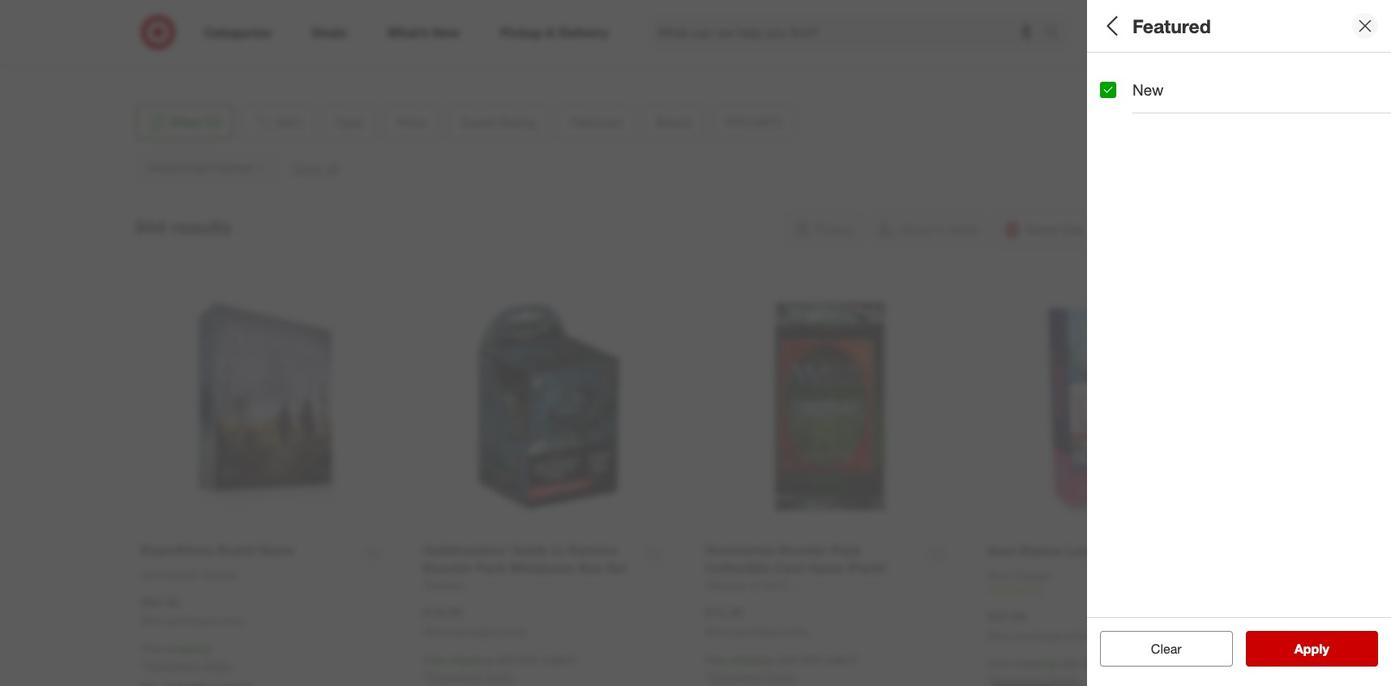 Task type: vqa. For each thing, say whether or not it's contained in the screenshot.
,
yes



Task type: describe. For each thing, give the bounding box(es) containing it.
orders* for $20.99
[[1105, 657, 1142, 671]]

free shipping with $35 orders* * exclusions apply. for $15.95
[[706, 654, 860, 684]]

park
[[236, 14, 259, 27]]

clear for clear
[[1151, 641, 1182, 658]]

all
[[1178, 641, 1190, 658]]

when for $15.95
[[706, 627, 731, 639]]

with for $18.99
[[495, 654, 517, 667]]

exclusions inside free shipping * * exclusions apply.
[[145, 659, 199, 673]]

with for $20.99
[[1060, 657, 1081, 671]]

see results button
[[1246, 632, 1379, 667]]

exclusions apply. button for $18.99
[[427, 670, 515, 686]]

filters
[[1128, 14, 1178, 37]]

$18.99 when purchased online
[[423, 605, 526, 639]]

featured dialog
[[1088, 0, 1392, 687]]

* down the $18.99
[[423, 671, 427, 684]]

$20.99 when purchased online
[[988, 609, 1091, 643]]

2835
[[148, 14, 173, 27]]

when for $84.95
[[141, 616, 166, 628]]

wi
[[202, 30, 215, 44]]

results for see results
[[1305, 641, 1347, 658]]

apply. for $18.99
[[485, 671, 515, 684]]

online for $20.99
[[1065, 631, 1091, 643]]

free shipping with $35 orders*
[[988, 657, 1142, 671]]

drive
[[262, 14, 288, 27]]

online for $15.95
[[783, 627, 809, 639]]

when for $20.99
[[988, 631, 1013, 643]]

purchased for $20.99
[[1016, 631, 1062, 643]]

ga
[[1381, 85, 1392, 98]]

board
[[1101, 85, 1131, 98]]

results for 944 results
[[171, 216, 232, 239]]

free for $20.99
[[988, 657, 1010, 671]]

shipping for $15.95
[[731, 654, 775, 667]]

free shipping * * exclusions apply.
[[141, 643, 233, 673]]

exclusions for $18.99
[[427, 671, 482, 684]]

cards;
[[1344, 85, 1378, 98]]

$35 for $18.99
[[520, 654, 538, 667]]

orders* for $15.95
[[823, 654, 860, 667]]

all filters
[[1101, 14, 1178, 37]]

featured
[[1133, 14, 1212, 37]]

online for $18.99
[[500, 627, 526, 639]]

free inside free shipping * * exclusions apply.
[[141, 643, 164, 656]]

53719
[[218, 30, 250, 44]]

purchased for $18.99
[[451, 627, 498, 639]]

2 games; from the left
[[1205, 85, 1244, 98]]

$84.95
[[141, 594, 180, 610]]

purchased for $84.95
[[169, 616, 215, 628]]



Task type: locate. For each thing, give the bounding box(es) containing it.
when down $15.95
[[706, 627, 731, 639]]

all filters dialog
[[1088, 0, 1392, 687]]

0 horizontal spatial free shipping with $35 orders* * exclusions apply.
[[423, 654, 578, 684]]

clear inside all filters dialog
[[1143, 641, 1174, 658]]

results inside button
[[1305, 641, 1347, 658]]

shipping down $15.95 when purchased online
[[731, 654, 775, 667]]

when down the $20.99 in the right of the page
[[988, 631, 1013, 643]]

search button
[[1038, 15, 1077, 54]]

exclusions apply. button for $15.95
[[710, 670, 797, 686]]

free shipping with $35 orders* * exclusions apply. for $18.99
[[423, 654, 578, 684]]

exclusions apply. button down $15.95 when purchased online
[[710, 670, 797, 686]]

exclusions down $18.99 when purchased online
[[427, 671, 482, 684]]

purchased inside $15.95 when purchased online
[[734, 627, 780, 639]]

shipping down $18.99 when purchased online
[[449, 654, 492, 667]]

clear all
[[1143, 641, 1190, 658]]

free down $15.95
[[706, 654, 728, 667]]

online inside "$20.99 when purchased online"
[[1065, 631, 1091, 643]]

exclusions apply. button down $18.99 when purchased online
[[427, 670, 515, 686]]

1 clear from the left
[[1143, 641, 1174, 658]]

2 free shipping with $35 orders* * exclusions apply. from the left
[[706, 654, 860, 684]]

0 horizontal spatial apply.
[[203, 659, 233, 673]]

0 horizontal spatial with
[[495, 654, 517, 667]]

1 horizontal spatial results
[[1305, 641, 1347, 658]]

collectible
[[1247, 85, 1301, 98]]

shipping down $84.95 when purchased online
[[167, 643, 210, 656]]

0 vertical spatial results
[[171, 216, 232, 239]]

purchased for $15.95
[[734, 627, 780, 639]]

1 vertical spatial results
[[1305, 641, 1347, 658]]

$35 down $15.95 when purchased online
[[802, 654, 820, 667]]

$18.99
[[423, 605, 462, 621]]

$35
[[520, 654, 538, 667], [802, 654, 820, 667], [1084, 657, 1102, 671]]

games; right card
[[1205, 85, 1244, 98]]

exclusions down $84.95 when purchased online
[[145, 659, 199, 673]]

purchased inside $18.99 when purchased online
[[451, 627, 498, 639]]

$15.95 when purchased online
[[706, 605, 809, 639]]

with down "$20.99 when purchased online"
[[1060, 657, 1081, 671]]

1 horizontal spatial free shipping with $35 orders* * exclusions apply.
[[706, 654, 860, 684]]

2 clear from the left
[[1151, 641, 1182, 658]]

results right 944
[[171, 216, 232, 239]]

free
[[141, 643, 164, 656], [423, 654, 446, 667], [706, 654, 728, 667], [988, 657, 1010, 671]]

exclusions for $15.95
[[710, 671, 764, 684]]

when inside $18.99 when purchased online
[[423, 627, 449, 639]]

apply. down $15.95 when purchased online
[[767, 671, 797, 684]]

944
[[135, 216, 166, 239]]

clear for clear all
[[1143, 641, 1174, 658]]

apply. for $15.95
[[767, 671, 797, 684]]

,
[[195, 30, 198, 44]]

1 horizontal spatial exclusions apply. button
[[427, 670, 515, 686]]

1 horizontal spatial exclusions
[[427, 671, 482, 684]]

shipping
[[167, 643, 210, 656], [449, 654, 492, 667], [731, 654, 775, 667], [1013, 657, 1057, 671]]

type board games; card games; collectible trading cards; ga
[[1101, 64, 1392, 98]]

1 link
[[988, 584, 1238, 598]]

search
[[1038, 26, 1077, 42]]

with for $15.95
[[778, 654, 799, 667]]

clear down 1 link
[[1151, 641, 1182, 658]]

purchased up free shipping * * exclusions apply.
[[169, 616, 215, 628]]

2 horizontal spatial exclusions apply. button
[[710, 670, 797, 686]]

free shipping with $35 orders* * exclusions apply. down $18.99 when purchased online
[[423, 654, 578, 684]]

type
[[1101, 64, 1135, 82]]

when inside $15.95 when purchased online
[[706, 627, 731, 639]]

exclusions apply. button
[[145, 659, 233, 675], [427, 670, 515, 686], [710, 670, 797, 686]]

apply.
[[203, 659, 233, 673], [485, 671, 515, 684], [767, 671, 797, 684]]

$35 down $18.99 when purchased online
[[520, 654, 538, 667]]

when
[[141, 616, 166, 628], [423, 627, 449, 639], [706, 627, 731, 639], [988, 631, 1013, 643]]

0 horizontal spatial $35
[[520, 654, 538, 667]]

online inside $15.95 when purchased online
[[783, 627, 809, 639]]

clear
[[1143, 641, 1174, 658], [1151, 641, 1182, 658]]

1 horizontal spatial apply.
[[485, 671, 515, 684]]

shipping inside free shipping * * exclusions apply.
[[167, 643, 210, 656]]

2 horizontal spatial exclusions
[[710, 671, 764, 684]]

trading
[[1304, 85, 1341, 98]]

purchased down the $20.99 in the right of the page
[[1016, 631, 1062, 643]]

$20.99
[[988, 609, 1027, 625]]

with
[[495, 654, 517, 667], [778, 654, 799, 667], [1060, 657, 1081, 671]]

2 horizontal spatial with
[[1060, 657, 1081, 671]]

1 horizontal spatial games;
[[1205, 85, 1244, 98]]

when down $84.95
[[141, 616, 166, 628]]

clear inside featured dialog
[[1151, 641, 1182, 658]]

apply. inside free shipping * * exclusions apply.
[[203, 659, 233, 673]]

1
[[1038, 585, 1043, 597]]

free shipping with $35 orders* * exclusions apply.
[[423, 654, 578, 684], [706, 654, 860, 684]]

944 results
[[135, 216, 232, 239]]

2835 commerce park drive fitchburg , wi 53719 us
[[148, 14, 288, 60]]

free down the $18.99
[[423, 654, 446, 667]]

$15.95
[[706, 605, 744, 621]]

games;
[[1134, 85, 1174, 98], [1205, 85, 1244, 98]]

2 horizontal spatial apply.
[[767, 671, 797, 684]]

all
[[1101, 14, 1123, 37]]

purchased inside "$20.99 when purchased online"
[[1016, 631, 1062, 643]]

new
[[1133, 80, 1164, 99]]

2 horizontal spatial orders*
[[1105, 657, 1142, 671]]

0 horizontal spatial exclusions
[[145, 659, 199, 673]]

free shipping with $35 orders* * exclusions apply. down $15.95 when purchased online
[[706, 654, 860, 684]]

* down $84.95
[[141, 659, 145, 673]]

online inside $84.95 when purchased online
[[218, 616, 244, 628]]

online inside $18.99 when purchased online
[[500, 627, 526, 639]]

shipping for $18.99
[[449, 654, 492, 667]]

fitchburg
[[148, 30, 195, 44]]

free for $18.99
[[423, 654, 446, 667]]

when inside $84.95 when purchased online
[[141, 616, 166, 628]]

shipping down "$20.99 when purchased online"
[[1013, 657, 1057, 671]]

apply button
[[1246, 632, 1379, 667]]

us
[[148, 46, 164, 60]]

with down $18.99 when purchased online
[[495, 654, 517, 667]]

purchased down the $18.99
[[451, 627, 498, 639]]

clear left all
[[1143, 641, 1174, 658]]

free down $84.95
[[141, 643, 164, 656]]

0 horizontal spatial results
[[171, 216, 232, 239]]

when inside "$20.99 when purchased online"
[[988, 631, 1013, 643]]

card
[[1177, 85, 1202, 98]]

0 horizontal spatial orders*
[[541, 654, 578, 667]]

exclusions down $15.95 when purchased online
[[710, 671, 764, 684]]

clear button
[[1101, 632, 1233, 667]]

apply. down $18.99 when purchased online
[[485, 671, 515, 684]]

commerce
[[176, 14, 233, 27]]

free for $15.95
[[706, 654, 728, 667]]

1 free shipping with $35 orders* * exclusions apply. from the left
[[423, 654, 578, 684]]

purchased down $15.95
[[734, 627, 780, 639]]

online
[[218, 616, 244, 628], [500, 627, 526, 639], [783, 627, 809, 639], [1065, 631, 1091, 643]]

exclusions
[[145, 659, 199, 673], [427, 671, 482, 684], [710, 671, 764, 684]]

clear all button
[[1101, 632, 1233, 667]]

1 horizontal spatial $35
[[802, 654, 820, 667]]

* down $84.95 when purchased online
[[210, 643, 214, 656]]

2 horizontal spatial $35
[[1084, 657, 1102, 671]]

when down the $18.99
[[423, 627, 449, 639]]

$35 for $20.99
[[1084, 657, 1102, 671]]

What can we help you find? suggestions appear below search field
[[648, 15, 1049, 50]]

free down the $20.99 in the right of the page
[[988, 657, 1010, 671]]

1 horizontal spatial orders*
[[823, 654, 860, 667]]

purchased
[[169, 616, 215, 628], [451, 627, 498, 639], [734, 627, 780, 639], [1016, 631, 1062, 643]]

games; left card
[[1134, 85, 1174, 98]]

results right see
[[1305, 641, 1347, 658]]

see results
[[1278, 641, 1347, 658]]

apply. down $84.95 when purchased online
[[203, 659, 233, 673]]

exclusions apply. button down $84.95 when purchased online
[[145, 659, 233, 675]]

see
[[1278, 641, 1301, 658]]

$35 for $15.95
[[802, 654, 820, 667]]

when for $18.99
[[423, 627, 449, 639]]

apply
[[1295, 641, 1330, 658]]

orders*
[[541, 654, 578, 667], [823, 654, 860, 667], [1105, 657, 1142, 671]]

New checkbox
[[1101, 82, 1117, 98]]

* down $15.95
[[706, 671, 710, 684]]

1 horizontal spatial with
[[778, 654, 799, 667]]

online for $84.95
[[218, 616, 244, 628]]

results
[[171, 216, 232, 239], [1305, 641, 1347, 658]]

orders* for $18.99
[[541, 654, 578, 667]]

0 horizontal spatial games;
[[1134, 85, 1174, 98]]

shipping for $20.99
[[1013, 657, 1057, 671]]

0 horizontal spatial exclusions apply. button
[[145, 659, 233, 675]]

$84.95 when purchased online
[[141, 594, 244, 628]]

Include out of stock checkbox
[[1101, 409, 1117, 425]]

with down $15.95 when purchased online
[[778, 654, 799, 667]]

*
[[210, 643, 214, 656], [141, 659, 145, 673], [423, 671, 427, 684], [706, 671, 710, 684]]

$35 down "$20.99 when purchased online"
[[1084, 657, 1102, 671]]

1 games; from the left
[[1134, 85, 1174, 98]]

purchased inside $84.95 when purchased online
[[169, 616, 215, 628]]



